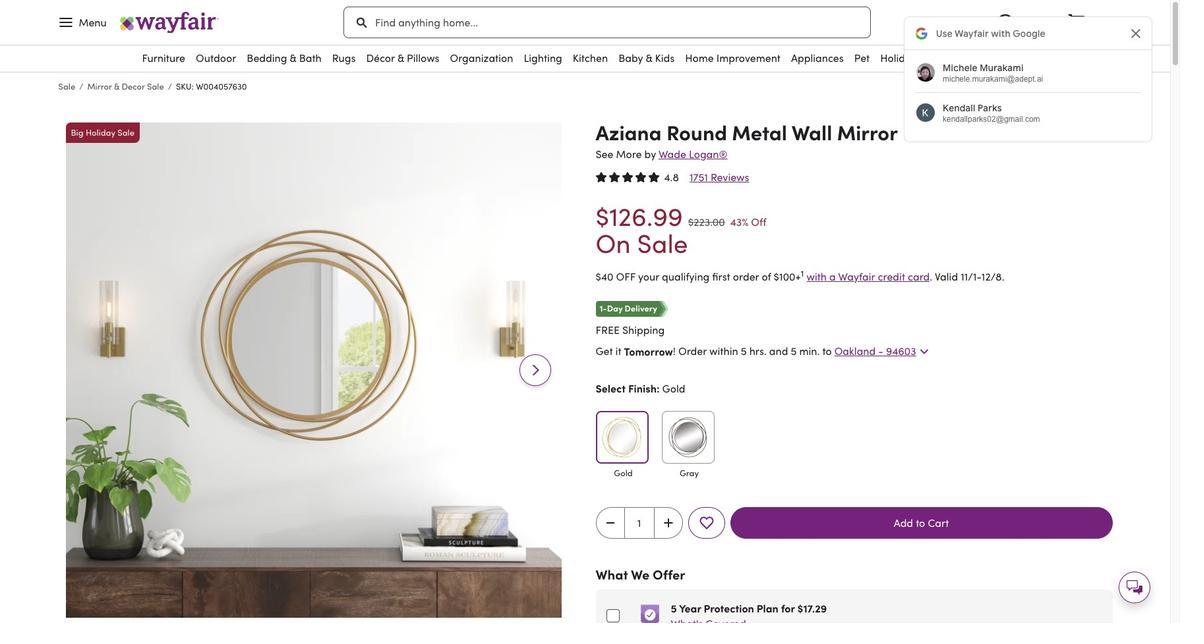 Task type: vqa. For each thing, say whether or not it's contained in the screenshot.
"Area Rugs up to 65% off" image
no



Task type: locate. For each thing, give the bounding box(es) containing it.
by right shop on the right of page
[[955, 51, 966, 65]]

sale inside figure
[[118, 126, 134, 138]]

0 horizontal spatial to
[[822, 344, 832, 359]]

sale / mirror & decor sale / sku: w004057630
[[58, 80, 247, 92]]

protection
[[704, 601, 754, 615]]

0 horizontal spatial by
[[644, 147, 656, 161]]

1 vertical spatial mirror
[[837, 117, 898, 146]]

oakland
[[834, 344, 876, 359]]

1 horizontal spatial to
[[916, 516, 925, 531]]

add
[[894, 516, 913, 531]]

pet button
[[849, 45, 875, 71]]

$40
[[596, 270, 613, 284]]

mirror right wall
[[837, 117, 898, 146]]

.
[[930, 270, 932, 284]]

sale link right room on the top right of page
[[1002, 45, 1033, 72]]

furniture
[[142, 51, 185, 65]]

0 vertical spatial sale link
[[1002, 45, 1033, 72]]

1 vertical spatial to
[[916, 516, 925, 531]]

mirror & decor sale link
[[87, 80, 164, 92]]

1 horizontal spatial sale link
[[1002, 45, 1033, 72]]

& left bath
[[290, 51, 296, 65]]

it
[[615, 344, 621, 359]]

5 left hrs.
[[741, 344, 747, 359]]

/ left the 'sku:'
[[168, 80, 172, 92]]

kids
[[655, 51, 675, 65]]

& inside "button"
[[397, 51, 404, 65]]

pillows
[[407, 51, 439, 65]]

4.8
[[664, 170, 679, 184]]

mirror left 'decor'
[[87, 80, 112, 92]]

sale up your
[[637, 225, 688, 260]]

1 horizontal spatial holiday
[[880, 51, 917, 65]]

holiday right big
[[86, 126, 115, 138]]

sale right room on the top right of page
[[1007, 51, 1028, 66]]

next slide image
[[527, 362, 543, 378]]

for
[[781, 601, 795, 615]]

organization
[[450, 51, 513, 65]]

$17.29
[[797, 601, 827, 615]]

rugs
[[332, 51, 356, 65]]

select finish: gold
[[596, 381, 685, 396]]

& for baby
[[646, 51, 652, 65]]

0 vertical spatial by
[[955, 51, 966, 65]]

menu button
[[50, 7, 107, 38]]

0 vertical spatial gold
[[662, 382, 685, 396]]

-
[[878, 344, 883, 359]]

décor & pillows button
[[361, 45, 445, 71]]

hrs.
[[749, 344, 767, 359]]

lighting button
[[518, 45, 567, 71]]

delivery
[[625, 302, 657, 314]]

valid
[[935, 270, 958, 284]]

sale down mirror & decor sale "link"
[[118, 126, 134, 138]]

to right 'min.' on the bottom of the page
[[822, 344, 832, 359]]

gold
[[662, 382, 685, 396], [614, 467, 633, 479]]

0 vertical spatial holiday
[[880, 51, 917, 65]]

0 horizontal spatial /
[[79, 80, 83, 92]]

by inside 'button'
[[955, 51, 966, 65]]

sale link up big
[[58, 80, 75, 92]]

1
[[801, 267, 804, 279]]

1 vertical spatial by
[[644, 147, 656, 161]]

lighting
[[524, 51, 562, 65]]

0 vertical spatial to
[[822, 344, 832, 359]]

was $223.00 text field
[[688, 215, 725, 229]]

1 vertical spatial gold
[[614, 467, 633, 479]]

big holiday sale figure
[[66, 122, 561, 618]]

2 horizontal spatial 5
[[791, 344, 797, 359]]

gold right finish:
[[662, 382, 685, 396]]

None text field
[[625, 508, 654, 539]]

year
[[679, 601, 701, 615]]

outdoor button
[[191, 45, 242, 71]]

/ left mirror & decor sale "link"
[[79, 80, 83, 92]]

& for décor
[[397, 51, 404, 65]]

1 vertical spatial holiday
[[86, 126, 115, 138]]

day
[[607, 302, 623, 314]]

1 horizontal spatial /
[[168, 80, 172, 92]]

card
[[908, 270, 930, 284]]

$126.99 $223.00 43% off on sale
[[596, 198, 766, 260]]

to right add
[[916, 516, 925, 531]]

pet
[[854, 51, 870, 65]]

furniture button
[[137, 45, 191, 71]]

sku:
[[176, 80, 194, 92]]

$126.99
[[596, 198, 683, 233]]

& right décor
[[397, 51, 404, 65]]

free shipping get it tomorrow ! order within 5 hrs. and 5 min. to oakland - 94603
[[596, 323, 916, 359]]

1 horizontal spatial mirror
[[837, 117, 898, 146]]

0 horizontal spatial gold
[[614, 467, 633, 479]]

5 right and
[[791, 344, 797, 359]]

order
[[733, 270, 759, 284]]

wayfair image
[[120, 12, 219, 33]]

0 horizontal spatial sale link
[[58, 80, 75, 92]]

gold down the 'gold' image on the right of the page
[[614, 467, 633, 479]]

& left kids
[[646, 51, 652, 65]]

more
[[616, 147, 642, 161]]

holiday right pet button
[[880, 51, 917, 65]]

baby
[[618, 51, 643, 65]]

1 horizontal spatial gold
[[662, 382, 685, 396]]

0 vertical spatial mirror
[[87, 80, 112, 92]]

to inside free shipping get it tomorrow ! order within 5 hrs. and 5 min. to oakland - 94603
[[822, 344, 832, 359]]

metal
[[732, 117, 787, 146]]

what
[[596, 566, 628, 584]]

aziana
[[596, 117, 662, 146]]

0 horizontal spatial holiday
[[86, 126, 115, 138]]

1 horizontal spatial by
[[955, 51, 966, 65]]

on
[[596, 225, 631, 260]]

holiday button
[[875, 45, 922, 71]]

home improvement button
[[680, 45, 786, 71]]

off
[[616, 270, 635, 284]]

5 left year
[[671, 601, 677, 615]]

by right more on the top right of page
[[644, 147, 656, 161]]

sale link
[[1002, 45, 1033, 72], [58, 80, 75, 92]]

wall
[[792, 117, 832, 146]]

None search field
[[343, 0, 871, 45]]

to inside "button"
[[916, 516, 925, 531]]

1-
[[600, 302, 607, 314]]

wade logan® link
[[659, 147, 728, 161]]

your
[[638, 270, 659, 284]]

qualifying
[[662, 270, 710, 284]]

by
[[955, 51, 966, 65], [644, 147, 656, 161]]

reviews
[[711, 170, 749, 184]]

1 horizontal spatial 5
[[741, 344, 747, 359]]

sale up big
[[58, 80, 75, 92]]

$40 off your qualifying first order of $100+ 1 with a wayfair credit card . valid 11/1-12/8.
[[596, 267, 1004, 284]]

free
[[596, 323, 620, 337]]

gold inside "select finish: gold"
[[662, 382, 685, 396]]

1 vertical spatial sale link
[[58, 80, 75, 92]]

1-day delivery
[[600, 302, 657, 314]]

kitchen button
[[567, 45, 613, 71]]

and
[[769, 344, 788, 359]]

appliances button
[[786, 45, 849, 71]]

select
[[596, 381, 626, 395]]

shop by room button
[[922, 45, 1002, 71]]

94603
[[886, 344, 916, 359]]



Task type: describe. For each thing, give the bounding box(es) containing it.
shop
[[927, 51, 952, 65]]

aziana round metal wall mirror image
[[66, 122, 561, 618]]

baby & kids
[[618, 51, 675, 65]]

!
[[673, 344, 676, 359]]

bedding & bath button
[[242, 45, 327, 71]]

mirror inside aziana round metal wall mirror see more by wade logan®
[[837, 117, 898, 146]]

$223.00
[[688, 215, 725, 229]]

holiday inside holiday button
[[880, 51, 917, 65]]

1751 reviews
[[689, 170, 749, 184]]

plan
[[757, 601, 778, 615]]

we
[[631, 566, 650, 584]]

oakland - 94603 button
[[834, 343, 932, 359]]

big holiday sale
[[71, 126, 134, 138]]

gold image
[[598, 414, 646, 461]]

big
[[71, 126, 83, 138]]

& for bedding
[[290, 51, 296, 65]]

shop by room
[[927, 51, 997, 65]]

what we offer
[[596, 566, 685, 584]]

2 / from the left
[[168, 80, 172, 92]]

bedding & bath
[[247, 51, 322, 65]]

decor
[[122, 80, 145, 92]]

min.
[[799, 344, 820, 359]]

gray image
[[664, 414, 712, 461]]

order
[[678, 344, 707, 359]]

home improvement
[[685, 51, 781, 65]]

12/8.
[[981, 270, 1004, 284]]

home
[[685, 51, 714, 65]]

open chat image
[[1119, 572, 1150, 604]]

holiday inside big holiday sale figure
[[86, 126, 115, 138]]

by inside aziana round metal wall mirror see more by wade logan®
[[644, 147, 656, 161]]

w004057630
[[196, 80, 247, 92]]

11/1-
[[961, 270, 981, 284]]

open menu image
[[58, 14, 74, 30]]

1 / from the left
[[79, 80, 83, 92]]

$100+
[[774, 270, 801, 284]]

improvement
[[716, 51, 781, 65]]

add to cart button
[[730, 508, 1112, 539]]

first
[[712, 270, 730, 284]]

Find anything home... search field
[[375, 7, 860, 38]]

appliances
[[791, 51, 844, 65]]

with
[[807, 270, 827, 284]]

off
[[751, 215, 766, 229]]

sale inside '$126.99 $223.00 43% off on sale'
[[637, 225, 688, 260]]

get
[[596, 344, 613, 359]]

credit
[[878, 270, 905, 284]]

add to cart
[[894, 516, 949, 531]]

organization button
[[445, 45, 518, 71]]

within
[[709, 344, 738, 359]]

aziana round metal wall mirror see more by wade logan®
[[596, 117, 898, 161]]

sale right 'decor'
[[147, 80, 164, 92]]

tomorrow
[[624, 344, 673, 359]]

baby & kids button
[[613, 45, 680, 71]]

1751
[[689, 170, 708, 184]]

logan®
[[689, 147, 728, 161]]

bath
[[299, 51, 322, 65]]

wayfair
[[838, 270, 875, 284]]

wade
[[659, 147, 686, 161]]

menu
[[79, 15, 107, 30]]

5 year protection plan for $17.29
[[671, 601, 827, 615]]

finish:
[[628, 381, 660, 395]]

shipping
[[622, 323, 665, 337]]

décor & pillows
[[366, 51, 439, 65]]

previous slide image
[[84, 362, 100, 378]]

a
[[829, 270, 836, 284]]

with a wayfair credit card link
[[807, 270, 930, 284]]

0 horizontal spatial 5
[[671, 601, 677, 615]]

& left 'decor'
[[114, 80, 119, 92]]

outdoor
[[196, 51, 236, 65]]

rugs button
[[327, 45, 361, 71]]

gray
[[680, 467, 699, 479]]

room
[[969, 51, 997, 65]]

cart
[[928, 516, 949, 531]]

décor
[[366, 51, 395, 65]]

kitchen
[[573, 51, 608, 65]]

43%
[[730, 215, 748, 229]]

0 horizontal spatial mirror
[[87, 80, 112, 92]]



